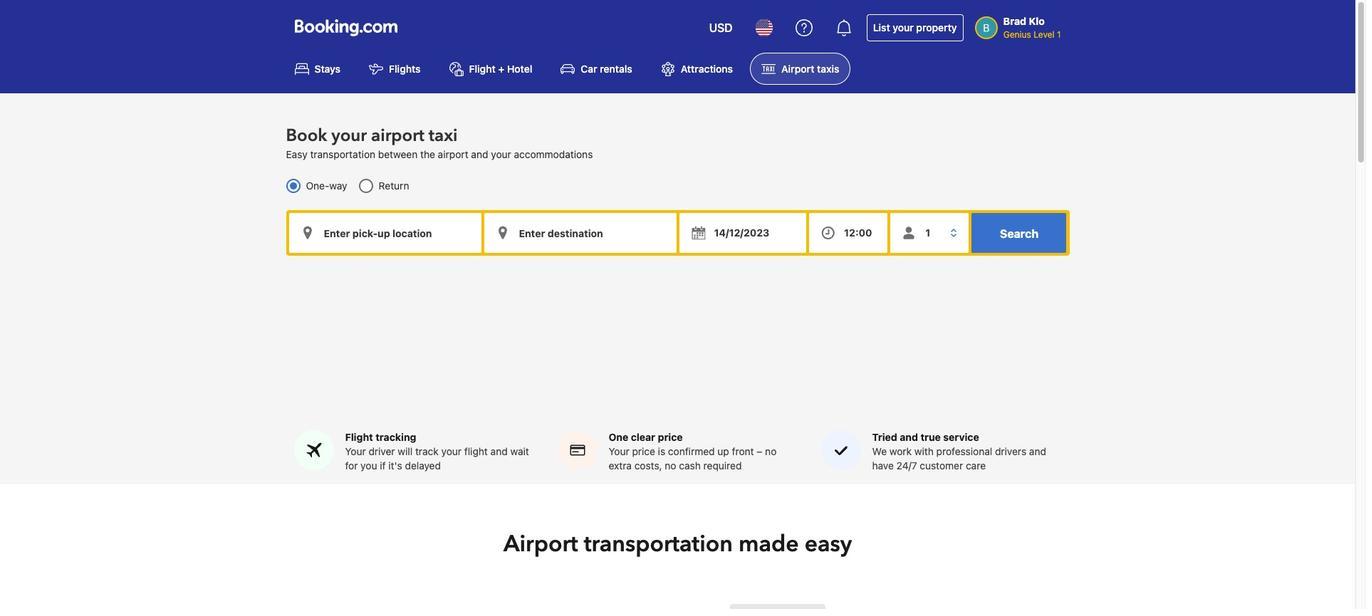 Task type: vqa. For each thing, say whether or not it's contained in the screenshot.
'Nearby' within '2.1 Miles From Center Beach Nearby'
no



Task type: locate. For each thing, give the bounding box(es) containing it.
2 your from the left
[[609, 445, 630, 458]]

airport taxis link
[[750, 53, 851, 85]]

with
[[915, 445, 934, 458]]

is
[[658, 445, 666, 458]]

1 horizontal spatial your
[[609, 445, 630, 458]]

usd button
[[701, 11, 742, 45]]

required
[[704, 460, 742, 472]]

price down clear
[[632, 445, 656, 458]]

1 vertical spatial airport
[[438, 148, 469, 161]]

delayed
[[405, 460, 441, 472]]

way
[[329, 180, 347, 192]]

tracking
[[376, 431, 417, 443]]

0 horizontal spatial flight
[[345, 431, 373, 443]]

1 vertical spatial flight
[[345, 431, 373, 443]]

car rentals
[[581, 63, 633, 75]]

12:00
[[845, 227, 873, 239]]

easy
[[805, 529, 852, 560]]

1 vertical spatial transportation
[[584, 529, 733, 560]]

one clear price your price is confirmed up front – no extra costs, no cash required
[[609, 431, 777, 472]]

up
[[718, 445, 730, 458]]

and right drivers
[[1030, 445, 1047, 458]]

price
[[658, 431, 683, 443], [632, 445, 656, 458]]

0 vertical spatial airport
[[782, 63, 815, 75]]

car
[[581, 63, 598, 75]]

wait
[[511, 445, 529, 458]]

your right the book
[[332, 124, 367, 148]]

your inside flight tracking your driver will track your flight and wait for you if it's delayed
[[345, 445, 366, 458]]

confirmed
[[668, 445, 715, 458]]

true
[[921, 431, 941, 443]]

airport down taxi
[[438, 148, 469, 161]]

book
[[286, 124, 327, 148]]

+
[[498, 63, 505, 75]]

1 your from the left
[[345, 445, 366, 458]]

1 horizontal spatial price
[[658, 431, 683, 443]]

car rentals link
[[550, 53, 644, 85]]

no right – on the bottom of page
[[766, 445, 777, 458]]

your right track
[[442, 445, 462, 458]]

transportation
[[310, 148, 376, 161], [584, 529, 733, 560]]

and right the the
[[471, 148, 489, 161]]

track
[[415, 445, 439, 458]]

work
[[890, 445, 912, 458]]

airport up between
[[371, 124, 425, 148]]

1 horizontal spatial transportation
[[584, 529, 733, 560]]

0 vertical spatial transportation
[[310, 148, 376, 161]]

tried
[[873, 431, 898, 443]]

booking.com online hotel reservations image
[[295, 19, 397, 36]]

0 horizontal spatial airport
[[371, 124, 425, 148]]

Enter destination text field
[[484, 213, 677, 253]]

search button
[[972, 213, 1067, 253]]

0 vertical spatial flight
[[469, 63, 496, 75]]

care
[[966, 460, 986, 472]]

stays
[[315, 63, 341, 75]]

list your property link
[[867, 14, 964, 41]]

flight
[[469, 63, 496, 75], [345, 431, 373, 443]]

0 horizontal spatial price
[[632, 445, 656, 458]]

customer
[[920, 460, 964, 472]]

stays link
[[283, 53, 352, 85]]

1 horizontal spatial flight
[[469, 63, 496, 75]]

1 vertical spatial price
[[632, 445, 656, 458]]

flight inside flight tracking your driver will track your flight and wait for you if it's delayed
[[345, 431, 373, 443]]

1 vertical spatial no
[[665, 460, 677, 472]]

between
[[378, 148, 418, 161]]

0 horizontal spatial transportation
[[310, 148, 376, 161]]

for
[[345, 460, 358, 472]]

the
[[420, 148, 435, 161]]

0 horizontal spatial your
[[345, 445, 366, 458]]

flight
[[465, 445, 488, 458]]

and inside book your airport taxi easy transportation between the airport and your accommodations
[[471, 148, 489, 161]]

it's
[[389, 460, 402, 472]]

airport transportation made easy
[[504, 529, 852, 560]]

1 horizontal spatial no
[[766, 445, 777, 458]]

flight left +
[[469, 63, 496, 75]]

your down one
[[609, 445, 630, 458]]

and left wait
[[491, 445, 508, 458]]

tried and true service we work with professional drivers and have 24/7 customer care
[[873, 431, 1047, 472]]

usd
[[709, 21, 733, 34]]

0 horizontal spatial no
[[665, 460, 677, 472]]

price up is in the left of the page
[[658, 431, 683, 443]]

we
[[873, 445, 887, 458]]

0 vertical spatial airport
[[371, 124, 425, 148]]

0 horizontal spatial airport
[[504, 529, 578, 560]]

1
[[1058, 29, 1062, 40]]

your
[[893, 21, 914, 33], [332, 124, 367, 148], [491, 148, 512, 161], [442, 445, 462, 458]]

flight up driver
[[345, 431, 373, 443]]

1 horizontal spatial airport
[[782, 63, 815, 75]]

and inside flight tracking your driver will track your flight and wait for you if it's delayed
[[491, 445, 508, 458]]

no
[[766, 445, 777, 458], [665, 460, 677, 472]]

brad
[[1004, 15, 1027, 27]]

your inside flight tracking your driver will track your flight and wait for you if it's delayed
[[442, 445, 462, 458]]

airport
[[782, 63, 815, 75], [504, 529, 578, 560]]

and
[[471, 148, 489, 161], [900, 431, 919, 443], [491, 445, 508, 458], [1030, 445, 1047, 458]]

no down is in the left of the page
[[665, 460, 677, 472]]

your inside one clear price your price is confirmed up front – no extra costs, no cash required
[[609, 445, 630, 458]]

Enter pick-up location text field
[[289, 213, 481, 253]]

klo
[[1030, 15, 1045, 27]]

your left the accommodations
[[491, 148, 512, 161]]

your
[[345, 445, 366, 458], [609, 445, 630, 458]]

genius
[[1004, 29, 1032, 40]]

airport
[[371, 124, 425, 148], [438, 148, 469, 161]]

flight + hotel link
[[438, 53, 544, 85]]

1 vertical spatial airport
[[504, 529, 578, 560]]

0 vertical spatial price
[[658, 431, 683, 443]]

your up for
[[345, 445, 366, 458]]

driver
[[369, 445, 395, 458]]

flight for flight + hotel
[[469, 63, 496, 75]]



Task type: describe. For each thing, give the bounding box(es) containing it.
professional
[[937, 445, 993, 458]]

if
[[380, 460, 386, 472]]

service
[[944, 431, 980, 443]]

14/12/2023 button
[[680, 213, 807, 253]]

flight for flight tracking your driver will track your flight and wait for you if it's delayed
[[345, 431, 373, 443]]

list your property
[[874, 21, 958, 33]]

drivers
[[996, 445, 1027, 458]]

one-
[[306, 180, 329, 192]]

property
[[917, 21, 958, 33]]

taxis
[[817, 63, 840, 75]]

taxi
[[429, 124, 458, 148]]

0 vertical spatial no
[[766, 445, 777, 458]]

–
[[757, 445, 763, 458]]

airport for airport transportation made easy
[[504, 529, 578, 560]]

accommodations
[[514, 148, 593, 161]]

clear
[[631, 431, 656, 443]]

have
[[873, 460, 894, 472]]

list
[[874, 21, 891, 33]]

24/7
[[897, 460, 918, 472]]

12:00 button
[[810, 213, 888, 253]]

booking airport taxi image
[[730, 604, 1030, 609]]

transportation inside book your airport taxi easy transportation between the airport and your accommodations
[[310, 148, 376, 161]]

one-way
[[306, 180, 347, 192]]

brad klo genius level 1
[[1004, 15, 1062, 40]]

flights link
[[358, 53, 432, 85]]

extra
[[609, 460, 632, 472]]

cash
[[679, 460, 701, 472]]

hotel
[[507, 63, 533, 75]]

book your airport taxi easy transportation between the airport and your accommodations
[[286, 124, 593, 161]]

flight + hotel
[[469, 63, 533, 75]]

and up work
[[900, 431, 919, 443]]

airport for airport taxis
[[782, 63, 815, 75]]

attractions
[[681, 63, 733, 75]]

1 horizontal spatial airport
[[438, 148, 469, 161]]

level
[[1034, 29, 1055, 40]]

front
[[732, 445, 754, 458]]

will
[[398, 445, 413, 458]]

search
[[1000, 228, 1039, 240]]

attractions link
[[650, 53, 745, 85]]

airport taxis
[[782, 63, 840, 75]]

flights
[[389, 63, 421, 75]]

flight tracking your driver will track your flight and wait for you if it's delayed
[[345, 431, 529, 472]]

14/12/2023
[[714, 227, 770, 239]]

easy
[[286, 148, 308, 161]]

costs,
[[635, 460, 663, 472]]

your right list on the right top of the page
[[893, 21, 914, 33]]

one
[[609, 431, 629, 443]]

return
[[379, 180, 409, 192]]

rentals
[[600, 63, 633, 75]]

made
[[739, 529, 799, 560]]

you
[[361, 460, 377, 472]]



